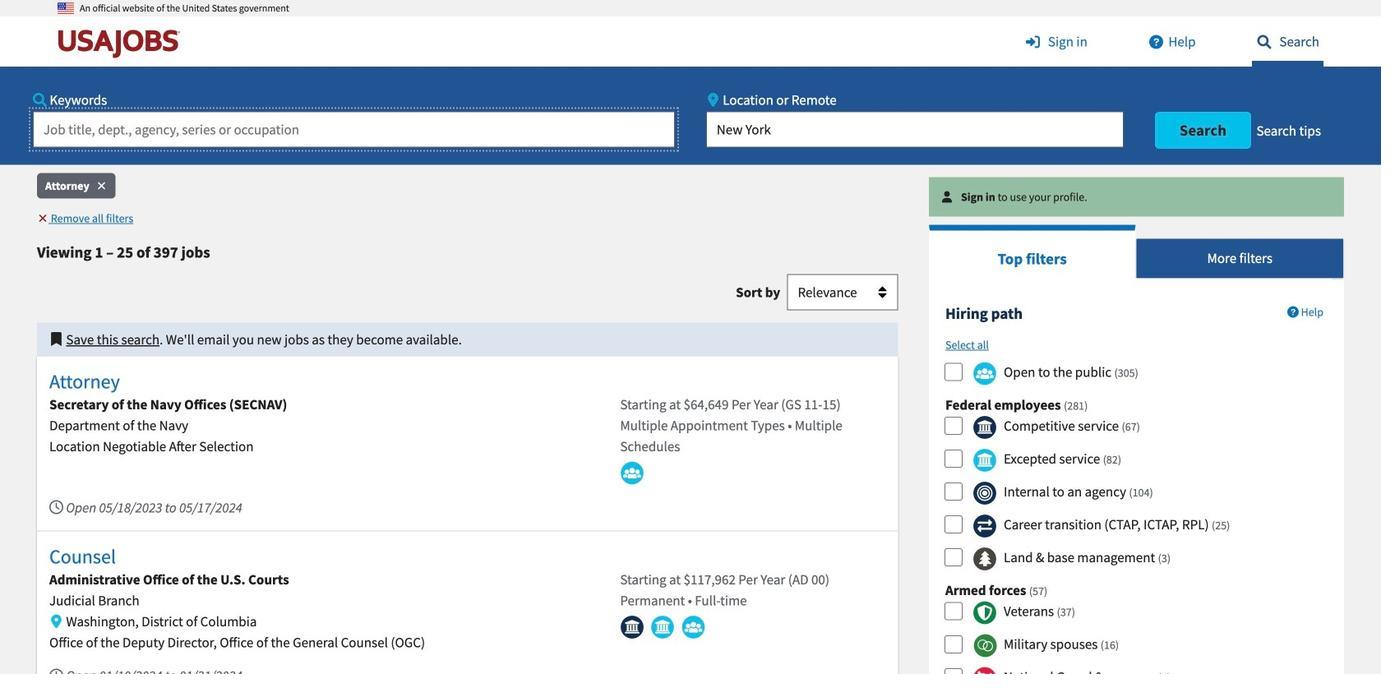 Task type: describe. For each thing, give the bounding box(es) containing it.
career transition (ctap, ictap, rpl) image
[[973, 514, 997, 538]]

competitive service image
[[973, 416, 997, 439]]

main navigation element
[[0, 16, 1382, 165]]

help image
[[1144, 35, 1169, 49]]

land & base management image
[[973, 547, 997, 571]]

Job title, dept., agency, series or occupation text field
[[33, 111, 675, 148]]

usajobs logo image
[[58, 29, 188, 58]]

u.s. flag image
[[58, 0, 74, 16]]

veterans image
[[973, 601, 997, 625]]

City, state, zip, country or type remote text field
[[706, 111, 1124, 148]]

internal to an agency image
[[973, 482, 997, 505]]



Task type: locate. For each thing, give the bounding box(es) containing it.
excepted service image
[[973, 449, 997, 472]]

hiring path help image
[[1288, 306, 1299, 318]]

military spouses image
[[973, 634, 997, 658]]

open to the public image
[[973, 362, 997, 386]]

tab list
[[929, 225, 1345, 279]]

job search image
[[1253, 35, 1277, 49]]

header element
[[0, 0, 1382, 165]]

remove all filters image
[[37, 213, 49, 224]]

national guard & reserves image
[[973, 667, 997, 674]]



